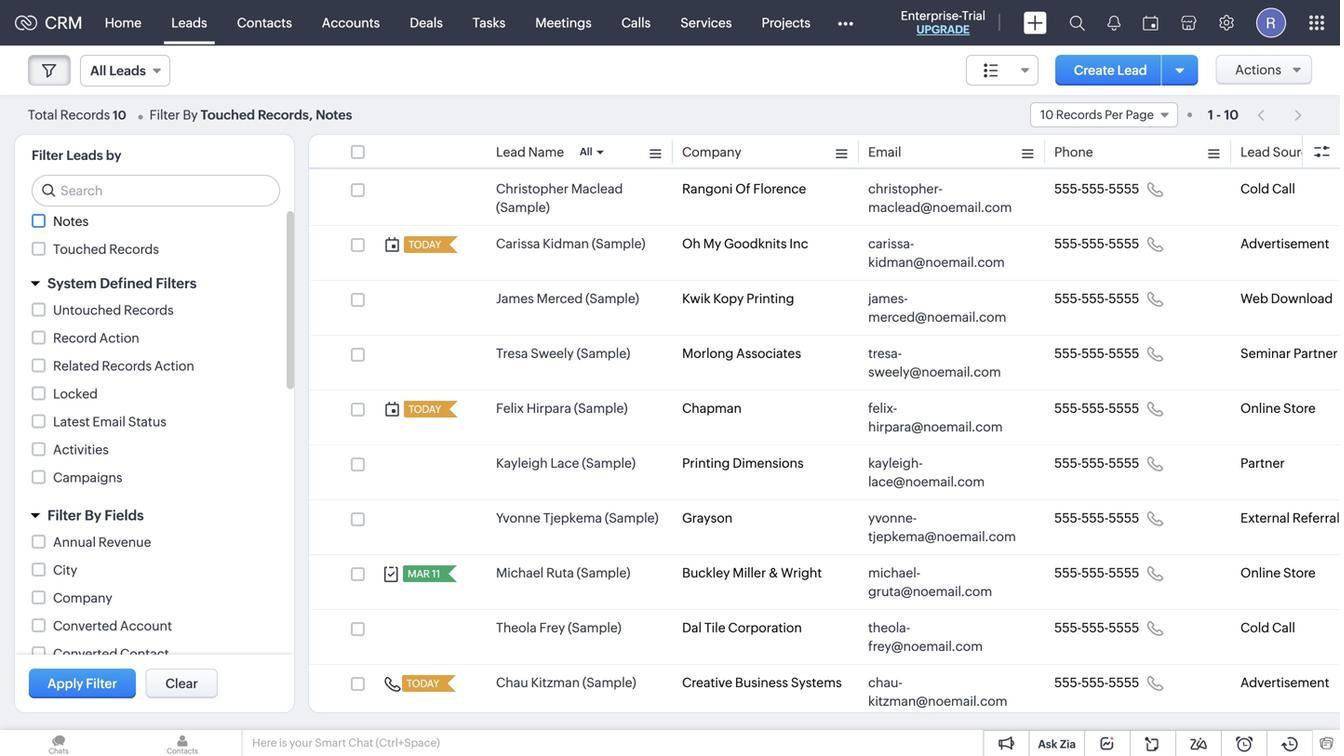Task type: describe. For each thing, give the bounding box(es) containing it.
tasks link
[[458, 0, 521, 45]]

555-555-5555 for kayleigh- lace@noemail.com
[[1055, 456, 1140, 471]]

buckley
[[682, 566, 730, 581]]

5555 for carissa- kidman@noemail.com
[[1109, 236, 1140, 251]]

today for felix hirpara (sample)
[[409, 404, 441, 416]]

michael ruta (sample)
[[496, 566, 631, 581]]

dal tile corporation
[[682, 621, 802, 636]]

create menu element
[[1013, 0, 1059, 45]]

kayleigh- lace@noemail.com link
[[869, 454, 1018, 492]]

felix-
[[869, 401, 898, 416]]

annual revenue
[[53, 535, 151, 550]]

10 Records Per Page field
[[1031, 102, 1179, 128]]

goodknits
[[724, 236, 787, 251]]

555-555-5555 for yvonne- tjepkema@noemail.com
[[1055, 511, 1140, 526]]

0 vertical spatial partner
[[1294, 346, 1338, 361]]

555-555-5555 for theola- frey@noemail.com
[[1055, 621, 1140, 636]]

filter leads by
[[32, 148, 121, 163]]

country
[[53, 703, 103, 718]]

frey
[[540, 621, 565, 636]]

calls link
[[607, 0, 666, 45]]

chau- kitzman@noemail.com
[[869, 676, 1008, 709]]

kwik kopy printing
[[682, 291, 795, 306]]

10 for total records 10
[[113, 108, 126, 122]]

here
[[252, 737, 277, 750]]

web
[[1241, 291, 1269, 306]]

revenue
[[99, 535, 151, 550]]

(ctrl+space)
[[376, 737, 440, 750]]

chau-
[[869, 676, 903, 691]]

related
[[53, 359, 99, 374]]

cold call for christopher- maclead@noemail.com
[[1241, 182, 1296, 196]]

mar
[[408, 569, 430, 580]]

oh my goodknits inc
[[682, 236, 809, 251]]

wright
[[781, 566, 822, 581]]

(sample) for tresa sweely (sample)
[[577, 346, 631, 361]]

leads for filter leads by
[[66, 148, 103, 163]]

campaigns
[[53, 471, 122, 485]]

1 horizontal spatial company
[[682, 145, 742, 160]]

theola
[[496, 621, 537, 636]]

0 vertical spatial action
[[99, 331, 139, 346]]

morlong associates
[[682, 346, 802, 361]]

meetings link
[[521, 0, 607, 45]]

all for all leads
[[90, 63, 106, 78]]

fields
[[105, 508, 144, 524]]

advertisement for chau- kitzman@noemail.com
[[1241, 676, 1330, 691]]

555-555-5555 for carissa- kidman@noemail.com
[[1055, 236, 1140, 251]]

online store for michael- gruta@noemail.com
[[1241, 566, 1316, 581]]

associates
[[737, 346, 802, 361]]

total records 10
[[28, 108, 126, 122]]

theola frey (sample)
[[496, 621, 622, 636]]

services link
[[666, 0, 747, 45]]

filters
[[156, 276, 197, 292]]

filter for filter by fields
[[47, 508, 82, 524]]

kidman
[[543, 236, 589, 251]]

(sample) for carissa kidman (sample)
[[592, 236, 646, 251]]

5555 for christopher- maclead@noemail.com
[[1109, 182, 1140, 196]]

carissa- kidman@noemail.com
[[869, 236, 1005, 270]]

hirpara
[[527, 401, 572, 416]]

converted contact
[[53, 647, 169, 662]]

kayleigh lace (sample) link
[[496, 454, 636, 473]]

yvonne- tjepkema@noemail.com link
[[869, 509, 1018, 546]]

projects link
[[747, 0, 826, 45]]

records for total
[[60, 108, 110, 122]]

james-
[[869, 291, 908, 306]]

Other Modules field
[[826, 8, 866, 38]]

5555 for michael- gruta@noemail.com
[[1109, 566, 1140, 581]]

online for michael- gruta@noemail.com
[[1241, 566, 1281, 581]]

external referral
[[1241, 511, 1340, 526]]

yvonne tjepkema (sample) link
[[496, 509, 659, 528]]

kidman@noemail.com
[[869, 255, 1005, 270]]

latest
[[53, 415, 90, 430]]

cold for christopher- maclead@noemail.com
[[1241, 182, 1270, 196]]

1 horizontal spatial email
[[869, 145, 902, 160]]

create menu image
[[1024, 12, 1047, 34]]

advertisement for carissa- kidman@noemail.com
[[1241, 236, 1330, 251]]

leads for all leads
[[109, 63, 146, 78]]

web download
[[1241, 291, 1333, 306]]

1 horizontal spatial action
[[154, 359, 194, 374]]

rangoni
[[682, 182, 733, 196]]

tresa- sweely@noemail.com
[[869, 346, 1001, 380]]

1
[[1208, 108, 1214, 122]]

chau kitzman (sample)
[[496, 676, 636, 691]]

(sample) for chau kitzman (sample)
[[583, 676, 636, 691]]

signals image
[[1108, 15, 1121, 31]]

online for felix- hirpara@noemail.com
[[1241, 401, 1281, 416]]

gruta@noemail.com
[[869, 585, 993, 600]]

search image
[[1070, 15, 1086, 31]]

by for touched
[[183, 108, 198, 122]]

0 horizontal spatial partner
[[1241, 456, 1285, 471]]

1 horizontal spatial touched
[[201, 108, 255, 122]]

merced@noemail.com
[[869, 310, 1007, 325]]

yvonne
[[496, 511, 541, 526]]

dimensions
[[733, 456, 804, 471]]

lead for lead name
[[496, 145, 526, 160]]

grayson
[[682, 511, 733, 526]]

profile element
[[1246, 0, 1298, 45]]

today link for carissa
[[404, 236, 443, 253]]

felix- hirpara@noemail.com
[[869, 401, 1003, 435]]

services
[[681, 15, 732, 30]]

0 horizontal spatial printing
[[682, 456, 730, 471]]

corporation
[[728, 621, 802, 636]]

kitzman
[[531, 676, 580, 691]]

james merced (sample)
[[496, 291, 639, 306]]

mar 11
[[408, 569, 440, 580]]

referral
[[1293, 511, 1340, 526]]

(sample) for james merced (sample)
[[586, 291, 639, 306]]

by for fields
[[85, 508, 101, 524]]

(sample) for kayleigh lace (sample)
[[582, 456, 636, 471]]

record
[[53, 331, 97, 346]]

Search text field
[[33, 176, 279, 206]]

1 vertical spatial company
[[53, 591, 112, 606]]

contacts
[[237, 15, 292, 30]]

signals element
[[1097, 0, 1132, 46]]

account
[[120, 619, 172, 634]]

deal
[[120, 675, 147, 690]]

business
[[735, 676, 789, 691]]

converted for converted account
[[53, 619, 117, 634]]

carissa-
[[869, 236, 915, 251]]

enterprise-
[[901, 9, 962, 23]]

call for theola- frey@noemail.com
[[1273, 621, 1296, 636]]

records for untouched
[[124, 303, 174, 318]]

5555 for felix- hirpara@noemail.com
[[1109, 401, 1140, 416]]

felix hirpara (sample) link
[[496, 399, 628, 418]]

row group containing christopher maclead (sample)
[[309, 171, 1341, 721]]

filter for filter by touched records, notes
[[150, 108, 180, 122]]

apply filter
[[47, 677, 117, 692]]

enterprise-trial upgrade
[[901, 9, 986, 36]]

records for 10
[[1056, 108, 1103, 122]]

converted deal
[[53, 675, 147, 690]]

creative business systems
[[682, 676, 842, 691]]

kayleigh lace (sample)
[[496, 456, 636, 471]]

systems
[[791, 676, 842, 691]]

kayleigh
[[496, 456, 548, 471]]



Task type: locate. For each thing, give the bounding box(es) containing it.
records for related
[[102, 359, 152, 374]]

city
[[53, 563, 77, 578]]

2 advertisement from the top
[[1241, 676, 1330, 691]]

All Leads field
[[80, 55, 170, 87]]

1 vertical spatial store
[[1284, 566, 1316, 581]]

records up filter leads by
[[60, 108, 110, 122]]

lead source
[[1241, 145, 1316, 160]]

0 horizontal spatial email
[[92, 415, 126, 430]]

today link for felix
[[404, 401, 443, 418]]

kitzman@noemail.com
[[869, 695, 1008, 709]]

0 vertical spatial email
[[869, 145, 902, 160]]

untouched
[[53, 303, 121, 318]]

1 horizontal spatial printing
[[747, 291, 795, 306]]

2 converted from the top
[[53, 647, 117, 662]]

0 vertical spatial touched
[[201, 108, 255, 122]]

action up the "status"
[[154, 359, 194, 374]]

deals link
[[395, 0, 458, 45]]

5 5555 from the top
[[1109, 401, 1140, 416]]

1 cold from the top
[[1241, 182, 1270, 196]]

5555 for tresa- sweely@noemail.com
[[1109, 346, 1140, 361]]

online down seminar
[[1241, 401, 1281, 416]]

today for carissa kidman (sample)
[[409, 239, 441, 251]]

(sample) inside "theola frey (sample)" link
[[568, 621, 622, 636]]

4 555-555-5555 from the top
[[1055, 346, 1140, 361]]

0 horizontal spatial by
[[85, 508, 101, 524]]

by
[[106, 148, 121, 163]]

michael-
[[869, 566, 921, 581]]

ask
[[1038, 739, 1058, 751]]

1 vertical spatial email
[[92, 415, 126, 430]]

records left per
[[1056, 108, 1103, 122]]

1 online store from the top
[[1241, 401, 1316, 416]]

2 vertical spatial today link
[[402, 676, 441, 693]]

(sample) inside "chau kitzman (sample)" link
[[583, 676, 636, 691]]

0 horizontal spatial notes
[[53, 214, 89, 229]]

converted for converted contact
[[53, 647, 117, 662]]

1 horizontal spatial 10
[[1041, 108, 1054, 122]]

2 vertical spatial leads
[[66, 148, 103, 163]]

filter down all leads 'field' in the left top of the page
[[150, 108, 180, 122]]

1 vertical spatial online store
[[1241, 566, 1316, 581]]

lead left source
[[1241, 145, 1271, 160]]

by inside dropdown button
[[85, 508, 101, 524]]

system
[[47, 276, 97, 292]]

2 vertical spatial today
[[407, 679, 440, 690]]

online store down seminar partner
[[1241, 401, 1316, 416]]

6 5555 from the top
[[1109, 456, 1140, 471]]

notes
[[316, 108, 352, 122], [53, 214, 89, 229]]

leads
[[171, 15, 207, 30], [109, 63, 146, 78], [66, 148, 103, 163]]

activities
[[53, 443, 109, 458]]

(sample) inside felix hirpara (sample) link
[[574, 401, 628, 416]]

calls
[[622, 15, 651, 30]]

notes up the touched records
[[53, 214, 89, 229]]

tresa
[[496, 346, 528, 361]]

0 vertical spatial by
[[183, 108, 198, 122]]

(sample) inside "christopher maclead (sample)"
[[496, 200, 550, 215]]

1 vertical spatial call
[[1273, 621, 1296, 636]]

0 vertical spatial online store
[[1241, 401, 1316, 416]]

3 555-555-5555 from the top
[[1055, 291, 1140, 306]]

9 5555 from the top
[[1109, 621, 1140, 636]]

0 vertical spatial company
[[682, 145, 742, 160]]

0 vertical spatial converted
[[53, 619, 117, 634]]

2 vertical spatial converted
[[53, 675, 117, 690]]

(sample) inside the carissa kidman (sample) link
[[592, 236, 646, 251]]

records for touched
[[109, 242, 159, 257]]

projects
[[762, 15, 811, 30]]

touched up system
[[53, 242, 107, 257]]

store down seminar partner
[[1284, 401, 1316, 416]]

0 horizontal spatial 10
[[113, 108, 126, 122]]

michael- gruta@noemail.com
[[869, 566, 993, 600]]

(sample) right the kidman
[[592, 236, 646, 251]]

2 horizontal spatial lead
[[1241, 145, 1271, 160]]

chapman
[[682, 401, 742, 416]]

today for chau kitzman (sample)
[[407, 679, 440, 690]]

all up the total records 10
[[90, 63, 106, 78]]

lace
[[551, 456, 579, 471]]

0 horizontal spatial company
[[53, 591, 112, 606]]

(sample) for michael ruta (sample)
[[577, 566, 631, 581]]

converted up apply filter button at bottom left
[[53, 647, 117, 662]]

7 555-555-5555 from the top
[[1055, 511, 1140, 526]]

is
[[279, 737, 287, 750]]

1 call from the top
[[1273, 182, 1296, 196]]

your
[[290, 737, 313, 750]]

(sample) inside james merced (sample) link
[[586, 291, 639, 306]]

2 online from the top
[[1241, 566, 1281, 581]]

lead left name
[[496, 145, 526, 160]]

1 vertical spatial today link
[[404, 401, 443, 418]]

None field
[[966, 55, 1039, 86]]

5555 for kayleigh- lace@noemail.com
[[1109, 456, 1140, 471]]

chats image
[[0, 731, 117, 757]]

of
[[736, 182, 751, 196]]

1 vertical spatial online
[[1241, 566, 1281, 581]]

online down external
[[1241, 566, 1281, 581]]

555-555-5555 for tresa- sweely@noemail.com
[[1055, 346, 1140, 361]]

(sample) right 'tjepkema'
[[605, 511, 659, 526]]

5 555-555-5555 from the top
[[1055, 401, 1140, 416]]

1 store from the top
[[1284, 401, 1316, 416]]

0 horizontal spatial all
[[90, 63, 106, 78]]

filter down total
[[32, 148, 63, 163]]

0 vertical spatial cold call
[[1241, 182, 1296, 196]]

0 vertical spatial leads
[[171, 15, 207, 30]]

navigation
[[1249, 101, 1313, 128]]

online store for felix- hirpara@noemail.com
[[1241, 401, 1316, 416]]

hirpara@noemail.com
[[869, 420, 1003, 435]]

store for michael- gruta@noemail.com
[[1284, 566, 1316, 581]]

partner up external
[[1241, 456, 1285, 471]]

lead right "create"
[[1118, 63, 1148, 78]]

10 right -
[[1225, 108, 1239, 122]]

christopher
[[496, 182, 569, 196]]

leads link
[[157, 0, 222, 45]]

0 vertical spatial cold
[[1241, 182, 1270, 196]]

accounts link
[[307, 0, 395, 45]]

email right latest
[[92, 415, 126, 430]]

2 555-555-5555 from the top
[[1055, 236, 1140, 251]]

1 vertical spatial leads
[[109, 63, 146, 78]]

0 horizontal spatial lead
[[496, 145, 526, 160]]

related records action
[[53, 359, 194, 374]]

10 inside the total records 10
[[113, 108, 126, 122]]

all for all
[[580, 146, 593, 158]]

seminar
[[1241, 346, 1291, 361]]

converted up country
[[53, 675, 117, 690]]

0 vertical spatial online
[[1241, 401, 1281, 416]]

1 vertical spatial all
[[580, 146, 593, 158]]

555-555-5555 for felix- hirpara@noemail.com
[[1055, 401, 1140, 416]]

leads down home
[[109, 63, 146, 78]]

5555 for chau- kitzman@noemail.com
[[1109, 676, 1140, 691]]

1 555-555-5555 from the top
[[1055, 182, 1140, 196]]

(sample) for christopher maclead (sample)
[[496, 200, 550, 215]]

contacts image
[[124, 731, 241, 757]]

5555
[[1109, 182, 1140, 196], [1109, 236, 1140, 251], [1109, 291, 1140, 306], [1109, 346, 1140, 361], [1109, 401, 1140, 416], [1109, 456, 1140, 471], [1109, 511, 1140, 526], [1109, 566, 1140, 581], [1109, 621, 1140, 636], [1109, 676, 1140, 691]]

calendar image
[[1143, 15, 1159, 30]]

cold call for theola- frey@noemail.com
[[1241, 621, 1296, 636]]

1 horizontal spatial by
[[183, 108, 198, 122]]

all up maclead
[[580, 146, 593, 158]]

1 vertical spatial converted
[[53, 647, 117, 662]]

record action
[[53, 331, 139, 346]]

1 cold call from the top
[[1241, 182, 1296, 196]]

5555 for yvonne- tjepkema@noemail.com
[[1109, 511, 1140, 526]]

email up "christopher-"
[[869, 145, 902, 160]]

1 5555 from the top
[[1109, 182, 1140, 196]]

0 vertical spatial call
[[1273, 182, 1296, 196]]

store
[[1284, 401, 1316, 416], [1284, 566, 1316, 581]]

0 vertical spatial notes
[[316, 108, 352, 122]]

5555 for theola- frey@noemail.com
[[1109, 621, 1140, 636]]

3 converted from the top
[[53, 675, 117, 690]]

2 5555 from the top
[[1109, 236, 1140, 251]]

sweely
[[531, 346, 574, 361]]

online
[[1241, 401, 1281, 416], [1241, 566, 1281, 581]]

creative
[[682, 676, 733, 691]]

tresa sweely (sample)
[[496, 346, 631, 361]]

lead inside button
[[1118, 63, 1148, 78]]

by
[[183, 108, 198, 122], [85, 508, 101, 524]]

by up the search text box
[[183, 108, 198, 122]]

total
[[28, 108, 58, 122]]

1 vertical spatial cold call
[[1241, 621, 1296, 636]]

converted account
[[53, 619, 172, 634]]

records,
[[258, 108, 313, 122]]

1 online from the top
[[1241, 401, 1281, 416]]

rangoni of florence
[[682, 182, 806, 196]]

1 vertical spatial cold
[[1241, 621, 1270, 636]]

tresa sweely (sample) link
[[496, 344, 631, 363]]

records inside field
[[1056, 108, 1103, 122]]

2 call from the top
[[1273, 621, 1296, 636]]

(sample) inside tresa sweely (sample) link
[[577, 346, 631, 361]]

filter inside the 'filter by fields' dropdown button
[[47, 508, 82, 524]]

10 for 1 - 10
[[1225, 108, 1239, 122]]

kwik
[[682, 291, 711, 306]]

2 horizontal spatial leads
[[171, 15, 207, 30]]

carissa kidman (sample) link
[[496, 235, 646, 253]]

chau
[[496, 676, 528, 691]]

10 5555 from the top
[[1109, 676, 1140, 691]]

store for felix- hirpara@noemail.com
[[1284, 401, 1316, 416]]

2 online store from the top
[[1241, 566, 1316, 581]]

inc
[[790, 236, 809, 251]]

&
[[769, 566, 779, 581]]

sweely@noemail.com
[[869, 365, 1001, 380]]

2 cold from the top
[[1241, 621, 1270, 636]]

10 up the by
[[113, 108, 126, 122]]

5555 for james- merced@noemail.com
[[1109, 291, 1140, 306]]

1 horizontal spatial notes
[[316, 108, 352, 122]]

printing right kopy
[[747, 291, 795, 306]]

leads right home
[[171, 15, 207, 30]]

notes right records,
[[316, 108, 352, 122]]

0 vertical spatial today
[[409, 239, 441, 251]]

7 5555 from the top
[[1109, 511, 1140, 526]]

555-555-5555 for michael- gruta@noemail.com
[[1055, 566, 1140, 581]]

1 vertical spatial by
[[85, 508, 101, 524]]

1 vertical spatial printing
[[682, 456, 730, 471]]

1 advertisement from the top
[[1241, 236, 1330, 251]]

search element
[[1059, 0, 1097, 46]]

size image
[[984, 62, 999, 79]]

tresa- sweely@noemail.com link
[[869, 344, 1018, 382]]

555-555-5555 for chau- kitzman@noemail.com
[[1055, 676, 1140, 691]]

0 horizontal spatial leads
[[66, 148, 103, 163]]

seminar partner
[[1241, 346, 1338, 361]]

profile image
[[1257, 8, 1287, 38]]

all inside 'field'
[[90, 63, 106, 78]]

zia
[[1060, 739, 1076, 751]]

carissa- kidman@noemail.com link
[[869, 235, 1018, 272]]

company down city
[[53, 591, 112, 606]]

today link for chau
[[402, 676, 441, 693]]

leads inside 'field'
[[109, 63, 146, 78]]

(sample) right the lace
[[582, 456, 636, 471]]

(sample) right the hirpara
[[574, 401, 628, 416]]

touched left records,
[[201, 108, 255, 122]]

crm
[[45, 13, 82, 32]]

filter down "converted contact"
[[86, 677, 117, 692]]

2 store from the top
[[1284, 566, 1316, 581]]

action
[[99, 331, 139, 346], [154, 359, 194, 374]]

converted up "converted contact"
[[53, 619, 117, 634]]

(sample) right kitzman
[[583, 676, 636, 691]]

1 horizontal spatial lead
[[1118, 63, 1148, 78]]

defined
[[100, 276, 153, 292]]

(sample) inside michael ruta (sample) link
[[577, 566, 631, 581]]

by up annual revenue
[[85, 508, 101, 524]]

0 horizontal spatial touched
[[53, 242, 107, 257]]

oh
[[682, 236, 701, 251]]

call for christopher- maclead@noemail.com
[[1273, 182, 1296, 196]]

home
[[105, 15, 142, 30]]

(sample) inside yvonne tjepkema (sample) link
[[605, 511, 659, 526]]

9 555-555-5555 from the top
[[1055, 621, 1140, 636]]

cold for theola- frey@noemail.com
[[1241, 621, 1270, 636]]

(sample) right merced
[[586, 291, 639, 306]]

theola- frey@noemail.com
[[869, 621, 983, 654]]

1 horizontal spatial leads
[[109, 63, 146, 78]]

2 cold call from the top
[[1241, 621, 1296, 636]]

florence
[[753, 182, 806, 196]]

(sample) for felix hirpara (sample)
[[574, 401, 628, 416]]

row group
[[309, 171, 1341, 721]]

2 horizontal spatial 10
[[1225, 108, 1239, 122]]

filter for filter leads by
[[32, 148, 63, 163]]

1 vertical spatial notes
[[53, 214, 89, 229]]

0 horizontal spatial action
[[99, 331, 139, 346]]

1 vertical spatial today
[[409, 404, 441, 416]]

1 vertical spatial partner
[[1241, 456, 1285, 471]]

lead
[[1118, 63, 1148, 78], [496, 145, 526, 160], [1241, 145, 1271, 160]]

(sample) right frey
[[568, 621, 622, 636]]

frey@noemail.com
[[869, 640, 983, 654]]

cold call
[[1241, 182, 1296, 196], [1241, 621, 1296, 636]]

0 vertical spatial all
[[90, 63, 106, 78]]

0 vertical spatial store
[[1284, 401, 1316, 416]]

(sample) for yvonne tjepkema (sample)
[[605, 511, 659, 526]]

apply filter button
[[29, 669, 136, 699]]

online store down external referral
[[1241, 566, 1316, 581]]

4 5555 from the top
[[1109, 346, 1140, 361]]

1 vertical spatial advertisement
[[1241, 676, 1330, 691]]

10 555-555-5555 from the top
[[1055, 676, 1140, 691]]

555-555-5555 for james- merced@noemail.com
[[1055, 291, 1140, 306]]

james- merced@noemail.com link
[[869, 290, 1018, 327]]

store down external referral
[[1284, 566, 1316, 581]]

1 horizontal spatial partner
[[1294, 346, 1338, 361]]

records up defined
[[109, 242, 159, 257]]

6 555-555-5555 from the top
[[1055, 456, 1140, 471]]

merced
[[537, 291, 583, 306]]

(sample) inside kayleigh lace (sample) link
[[582, 456, 636, 471]]

records down record action
[[102, 359, 152, 374]]

(sample) for theola frey (sample)
[[568, 621, 622, 636]]

converted for converted deal
[[53, 675, 117, 690]]

records down system defined filters dropdown button
[[124, 303, 174, 318]]

printing dimensions
[[682, 456, 804, 471]]

james merced (sample) link
[[496, 290, 639, 308]]

ruta
[[546, 566, 574, 581]]

8 5555 from the top
[[1109, 566, 1140, 581]]

3 5555 from the top
[[1109, 291, 1140, 306]]

10 inside field
[[1041, 108, 1054, 122]]

filter up "annual"
[[47, 508, 82, 524]]

0 vertical spatial advertisement
[[1241, 236, 1330, 251]]

contacts link
[[222, 0, 307, 45]]

printing up the "grayson"
[[682, 456, 730, 471]]

locked
[[53, 387, 98, 402]]

(sample) right ruta
[[577, 566, 631, 581]]

touched records
[[53, 242, 159, 257]]

1 vertical spatial action
[[154, 359, 194, 374]]

lead for lead source
[[1241, 145, 1271, 160]]

1 horizontal spatial all
[[580, 146, 593, 158]]

(sample) right sweely
[[577, 346, 631, 361]]

10 left per
[[1041, 108, 1054, 122]]

filter inside apply filter button
[[86, 677, 117, 692]]

company up rangoni
[[682, 145, 742, 160]]

page
[[1126, 108, 1154, 122]]

0 vertical spatial printing
[[747, 291, 795, 306]]

theola-
[[869, 621, 911, 636]]

555-555-5555 for christopher- maclead@noemail.com
[[1055, 182, 1140, 196]]

carissa kidman (sample)
[[496, 236, 646, 251]]

dal
[[682, 621, 702, 636]]

1 vertical spatial touched
[[53, 242, 107, 257]]

leads left the by
[[66, 148, 103, 163]]

(sample) down christopher
[[496, 200, 550, 215]]

1 converted from the top
[[53, 619, 117, 634]]

0 vertical spatial today link
[[404, 236, 443, 253]]

james- merced@noemail.com
[[869, 291, 1007, 325]]

action up related records action
[[99, 331, 139, 346]]

logo image
[[15, 15, 37, 30]]

home link
[[90, 0, 157, 45]]

8 555-555-5555 from the top
[[1055, 566, 1140, 581]]

tjepkema@noemail.com
[[869, 530, 1016, 545]]

partner right seminar
[[1294, 346, 1338, 361]]

theola- frey@noemail.com link
[[869, 619, 1018, 656]]

chau- kitzman@noemail.com link
[[869, 674, 1018, 711]]

yvonne- tjepkema@noemail.com
[[869, 511, 1016, 545]]

converted
[[53, 619, 117, 634], [53, 647, 117, 662], [53, 675, 117, 690]]

today link
[[404, 236, 443, 253], [404, 401, 443, 418], [402, 676, 441, 693]]

phone
[[1055, 145, 1094, 160]]



Task type: vqa. For each thing, say whether or not it's contained in the screenshot.
Add to the middle
no



